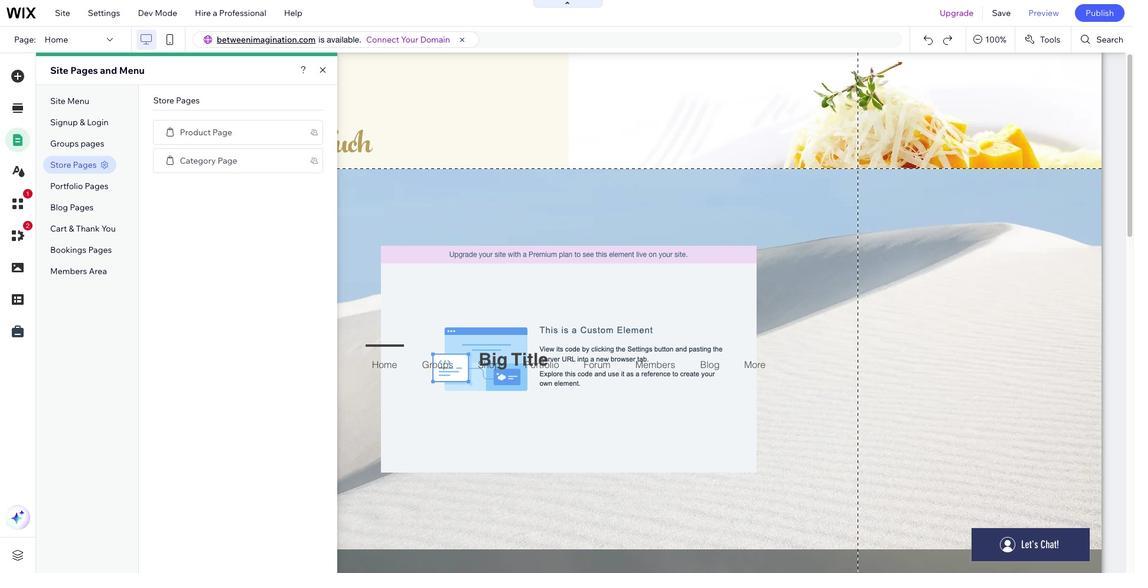 Task type: locate. For each thing, give the bounding box(es) containing it.
100% button
[[967, 27, 1015, 53]]

site up signup
[[50, 96, 65, 106]]

login
[[87, 117, 109, 128]]

& left login
[[80, 117, 85, 128]]

groups
[[50, 138, 79, 149]]

0 horizontal spatial &
[[69, 223, 74, 234]]

home
[[45, 34, 68, 45]]

cart & thank you
[[50, 223, 116, 234]]

1 vertical spatial menu
[[67, 96, 89, 106]]

site menu
[[50, 96, 89, 106]]

members
[[50, 266, 87, 276]]

0 horizontal spatial menu
[[67, 96, 89, 106]]

0 horizontal spatial store
[[50, 160, 71, 170]]

dev
[[138, 8, 153, 18]]

cart
[[50, 223, 67, 234]]

1 vertical spatial &
[[69, 223, 74, 234]]

page right "product"
[[213, 127, 232, 137]]

menu
[[119, 64, 145, 76], [67, 96, 89, 106]]

blog pages
[[50, 202, 94, 213]]

100%
[[986, 34, 1007, 45]]

signup & login
[[50, 117, 109, 128]]

&
[[80, 117, 85, 128], [69, 223, 74, 234]]

page
[[213, 127, 232, 137], [218, 155, 237, 166]]

preview button
[[1020, 0, 1068, 26]]

connect
[[366, 34, 399, 45]]

1 vertical spatial store pages
[[50, 160, 97, 170]]

store pages
[[153, 95, 200, 106], [50, 160, 97, 170]]

0 vertical spatial store pages
[[153, 95, 200, 106]]

area
[[89, 266, 107, 276]]

category
[[180, 155, 216, 166]]

pages
[[70, 64, 98, 76], [176, 95, 200, 106], [73, 160, 97, 170], [85, 181, 109, 191], [70, 202, 94, 213], [88, 245, 112, 255]]

site down home
[[50, 64, 68, 76]]

menu up signup & login
[[67, 96, 89, 106]]

signup
[[50, 117, 78, 128]]

0 vertical spatial &
[[80, 117, 85, 128]]

domain
[[420, 34, 450, 45]]

1 vertical spatial site
[[50, 64, 68, 76]]

tools button
[[1015, 27, 1071, 53]]

menu right and
[[119, 64, 145, 76]]

site
[[55, 8, 70, 18], [50, 64, 68, 76], [50, 96, 65, 106]]

save
[[992, 8, 1011, 18]]

tools
[[1040, 34, 1061, 45]]

pages up "product"
[[176, 95, 200, 106]]

betweenimagination.com
[[217, 34, 316, 45]]

blog
[[50, 202, 68, 213]]

0 vertical spatial site
[[55, 8, 70, 18]]

1 horizontal spatial store
[[153, 95, 174, 106]]

store pages down groups pages
[[50, 160, 97, 170]]

store pages up "product"
[[153, 95, 200, 106]]

hire
[[195, 8, 211, 18]]

page right "category"
[[218, 155, 237, 166]]

0 vertical spatial page
[[213, 127, 232, 137]]

thank
[[76, 223, 100, 234]]

site up home
[[55, 8, 70, 18]]

& for signup
[[80, 117, 85, 128]]

0 vertical spatial menu
[[119, 64, 145, 76]]

1 horizontal spatial &
[[80, 117, 85, 128]]

site for site menu
[[50, 96, 65, 106]]

save button
[[983, 0, 1020, 26]]

is
[[319, 35, 325, 44]]

& right cart
[[69, 223, 74, 234]]

store
[[153, 95, 174, 106], [50, 160, 71, 170]]

2 vertical spatial site
[[50, 96, 65, 106]]

1 vertical spatial page
[[218, 155, 237, 166]]

dev mode
[[138, 8, 177, 18]]



Task type: vqa. For each thing, say whether or not it's contained in the screenshot.
Set Up Quick Actions
no



Task type: describe. For each thing, give the bounding box(es) containing it.
settings
[[88, 8, 120, 18]]

portfolio
[[50, 181, 83, 191]]

search button
[[1072, 27, 1134, 53]]

1 button
[[5, 189, 32, 216]]

pages up cart & thank you
[[70, 202, 94, 213]]

0 vertical spatial store
[[153, 95, 174, 106]]

page for category page
[[218, 155, 237, 166]]

1
[[26, 190, 30, 197]]

preview
[[1029, 8, 1059, 18]]

pages left and
[[70, 64, 98, 76]]

pages right the portfolio
[[85, 181, 109, 191]]

and
[[100, 64, 117, 76]]

product
[[180, 127, 211, 137]]

mode
[[155, 8, 177, 18]]

portfolio pages
[[50, 181, 109, 191]]

1 horizontal spatial menu
[[119, 64, 145, 76]]

search
[[1097, 34, 1124, 45]]

help
[[284, 8, 302, 18]]

0 horizontal spatial store pages
[[50, 160, 97, 170]]

pages up area
[[88, 245, 112, 255]]

site for site
[[55, 8, 70, 18]]

hire a professional
[[195, 8, 266, 18]]

1 horizontal spatial store pages
[[153, 95, 200, 106]]

pages
[[81, 138, 104, 149]]

professional
[[219, 8, 266, 18]]

2
[[26, 222, 30, 229]]

site pages and menu
[[50, 64, 145, 76]]

product page
[[180, 127, 232, 137]]

1 vertical spatial store
[[50, 160, 71, 170]]

available.
[[327, 35, 361, 44]]

you
[[101, 223, 116, 234]]

members area
[[50, 266, 107, 276]]

category page
[[180, 155, 237, 166]]

bookings
[[50, 245, 86, 255]]

page for product page
[[213, 127, 232, 137]]

bookings pages
[[50, 245, 112, 255]]

& for cart
[[69, 223, 74, 234]]

publish
[[1086, 8, 1114, 18]]

is available. connect your domain
[[319, 34, 450, 45]]

upgrade
[[940, 8, 974, 18]]

your
[[401, 34, 418, 45]]

pages up portfolio pages
[[73, 160, 97, 170]]

groups pages
[[50, 138, 104, 149]]

2 button
[[5, 221, 32, 248]]

a
[[213, 8, 217, 18]]

site for site pages and menu
[[50, 64, 68, 76]]

publish button
[[1075, 4, 1125, 22]]



